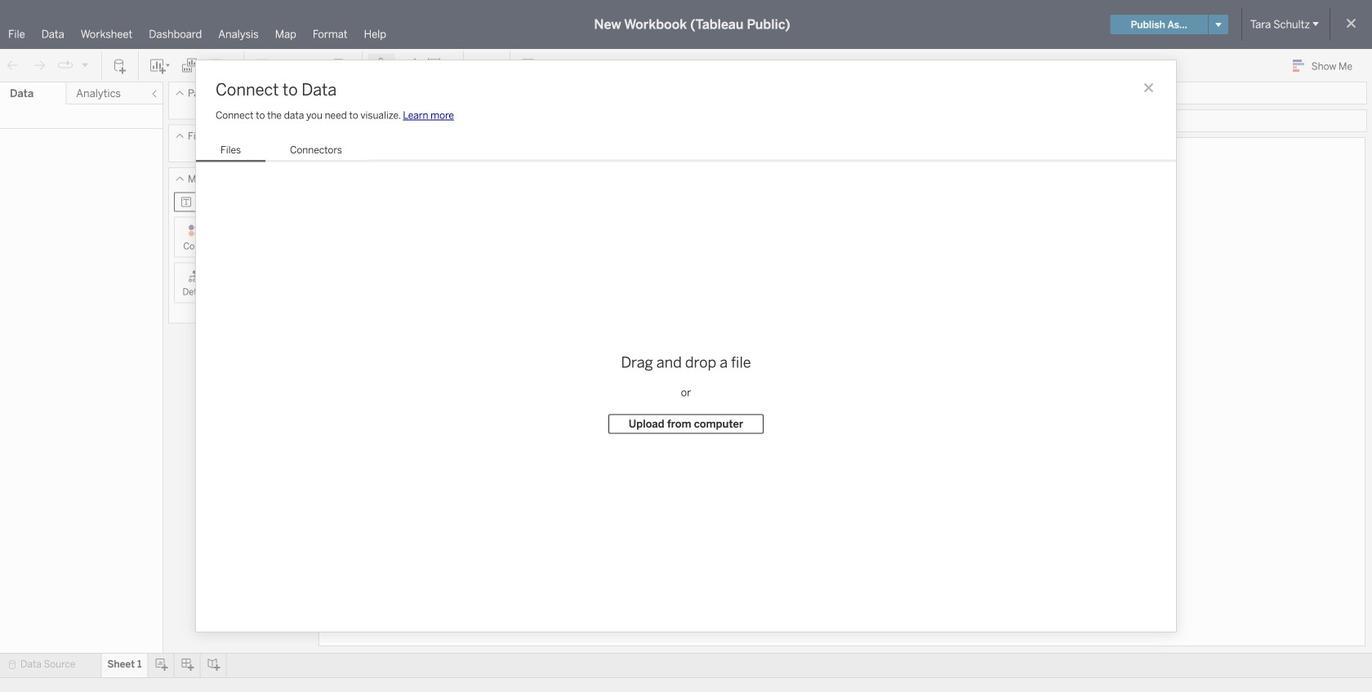Task type: vqa. For each thing, say whether or not it's contained in the screenshot.
"Format Workbook" image
yes



Task type: describe. For each thing, give the bounding box(es) containing it.
0 horizontal spatial replay animation image
[[57, 57, 74, 74]]

undo image
[[5, 58, 21, 74]]

swap rows and columns image
[[254, 58, 270, 74]]

download image
[[520, 58, 537, 74]]

sort descending image
[[306, 58, 323, 74]]

duplicate image
[[181, 58, 198, 74]]

new data source image
[[112, 58, 128, 74]]

sort ascending image
[[280, 58, 297, 74]]



Task type: locate. For each thing, give the bounding box(es) containing it.
replay animation image left new data source image
[[80, 60, 90, 70]]

replay animation image right "redo" icon
[[57, 57, 74, 74]]

new worksheet image
[[149, 58, 172, 74]]

highlight image
[[373, 58, 391, 74]]

format workbook image
[[401, 58, 417, 74]]

totals image
[[332, 58, 352, 74]]

clear sheet image
[[207, 58, 234, 74]]

list box
[[196, 141, 367, 163]]

1 horizontal spatial replay animation image
[[80, 60, 90, 70]]

redo image
[[31, 58, 47, 74]]

collapse image
[[149, 89, 159, 99]]

replay animation image
[[57, 57, 74, 74], [80, 60, 90, 70]]

fit image
[[427, 58, 453, 74]]

show/hide cards image
[[474, 58, 500, 74]]



